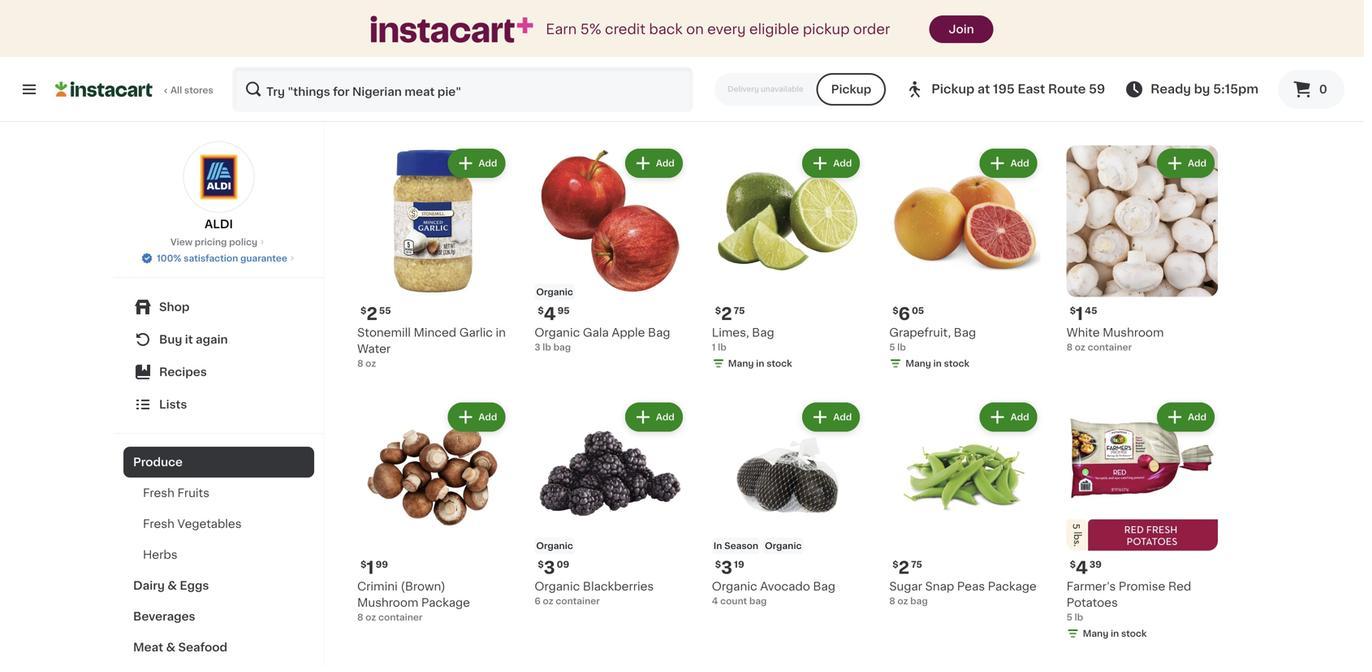 Task type: locate. For each thing, give the bounding box(es) containing it.
1 horizontal spatial pickup
[[932, 83, 975, 95]]

5
[[1076, 52, 1088, 69], [357, 89, 363, 98], [890, 343, 896, 352], [1067, 613, 1073, 622]]

2 vertical spatial package
[[422, 597, 470, 608]]

mushroom inside white mushroom 8 oz container
[[1103, 327, 1165, 338]]

farmer's promise red potatoes 5 lb
[[1067, 581, 1192, 622]]

1 vertical spatial $ 2 75
[[893, 559, 923, 576]]

oz inside stonemill minced garlic in water 8 oz
[[366, 359, 376, 368]]

pickup
[[932, 83, 975, 95], [832, 84, 872, 95]]

1 for crimini (brown) mushroom package
[[367, 559, 374, 576]]

0 vertical spatial 1
[[1076, 305, 1084, 322]]

0 vertical spatial 55
[[734, 52, 746, 61]]

0 horizontal spatial $ 3 09
[[361, 52, 392, 69]]

1 horizontal spatial 1
[[712, 343, 716, 352]]

75 up limes,
[[734, 306, 745, 315]]

1 horizontal spatial bag
[[750, 597, 767, 606]]

1 horizontal spatial $ 3 09
[[538, 559, 570, 576]]

add for organic blackberries
[[656, 413, 675, 422]]

0 vertical spatial 6
[[899, 305, 911, 322]]

package right peas
[[988, 581, 1037, 592]]

add for crimini (brown) mushroom package
[[479, 413, 498, 422]]

potatoes
[[1067, 597, 1119, 608]]

bag inside the sugar snap peas package 8 oz bag
[[911, 597, 928, 606]]

aldi
[[205, 219, 233, 230]]

add button for stonemill minced garlic in water
[[448, 149, 506, 178]]

$ 3 09
[[361, 52, 392, 69], [538, 559, 570, 576]]

0 horizontal spatial $ 2 55
[[361, 305, 391, 322]]

package for 1
[[422, 597, 470, 608]]

many in stock for 4
[[1083, 629, 1148, 638]]

vegetables
[[177, 518, 242, 530]]

many in stock for 2
[[729, 359, 793, 368]]

oz
[[366, 89, 376, 98], [1075, 343, 1086, 352], [366, 359, 376, 368], [543, 597, 554, 606], [898, 597, 909, 606], [366, 613, 376, 622]]

Search field
[[234, 68, 692, 110]]

bag inside organic gala apple bag 3 lb bag
[[554, 343, 571, 352]]

fresh fruits
[[143, 487, 210, 499]]

75 for sugar snap peas package
[[912, 560, 923, 569]]

1 vertical spatial 6
[[535, 597, 541, 606]]

container down (brown)
[[379, 613, 423, 622]]

1 vertical spatial $ 2 55
[[361, 305, 391, 322]]

package down (brown)
[[422, 597, 470, 608]]

1 fresh from the top
[[143, 487, 175, 499]]

organic inside organic gala apple bag 3 lb bag
[[535, 327, 580, 338]]

yellow
[[938, 73, 974, 84]]

05 up "grapefruit,"
[[912, 306, 925, 315]]

$ 2 55 up premium
[[716, 52, 746, 69]]

lb inside grapefruit, bag 5 lb
[[898, 343, 906, 352]]

fresh for fresh vegetables
[[143, 518, 175, 530]]

$ inside $ 3 19
[[716, 560, 722, 569]]

$ 4 39
[[1070, 559, 1102, 576]]

0 vertical spatial &
[[168, 580, 177, 591]]

fresh up herbs
[[143, 518, 175, 530]]

many in stock down dole baby spinach 5 oz container
[[374, 105, 438, 114]]

container inside white mushroom 8 oz container
[[1088, 343, 1133, 352]]

organic up count
[[712, 581, 758, 592]]

stock for 2
[[767, 359, 793, 368]]

1 horizontal spatial $ 2 55
[[716, 52, 746, 69]]

None search field
[[232, 67, 694, 112]]

$ inside $ 4 39
[[1070, 560, 1076, 569]]

1 horizontal spatial 75
[[912, 560, 923, 569]]

$ 2 75 up limes,
[[716, 305, 745, 322]]

lb left /
[[581, 102, 589, 111]]

1 left 99
[[367, 559, 374, 576]]

herbs
[[143, 549, 178, 561]]

0 vertical spatial $ 2 75
[[716, 305, 745, 322]]

organic down '$ 4 19'
[[890, 73, 935, 84]]

fresh down produce
[[143, 487, 175, 499]]

09 up "dole"
[[380, 52, 392, 61]]

1 vertical spatial 55
[[379, 306, 391, 315]]

1 vertical spatial fresh
[[143, 518, 175, 530]]

2 inside premium sweet onions 2 lb
[[712, 89, 718, 98]]

$ up "grapefruit,"
[[893, 306, 899, 315]]

0 horizontal spatial 75
[[734, 306, 745, 315]]

5 down "dole"
[[357, 89, 363, 98]]

19 for 3
[[734, 560, 745, 569]]

1 vertical spatial 09
[[557, 560, 570, 569]]

add for grapefruit, bag
[[1011, 159, 1030, 168]]

0 button
[[1279, 70, 1345, 109]]

container down baby
[[378, 89, 423, 98]]

2 horizontal spatial 1
[[1076, 305, 1084, 322]]

2 down premium
[[712, 89, 718, 98]]

8 down water
[[357, 359, 364, 368]]

09 for organic blackberries
[[557, 560, 570, 569]]

organic gala apple bag 3 lb bag
[[535, 327, 671, 352]]

1 horizontal spatial $ 2 75
[[893, 559, 923, 576]]

$ inside "$ 6 05"
[[893, 306, 899, 315]]

0 horizontal spatial mushroom
[[357, 597, 419, 608]]

add
[[479, 159, 498, 168], [656, 159, 675, 168], [834, 159, 852, 168], [1011, 159, 1030, 168], [1189, 159, 1207, 168], [479, 413, 498, 422], [656, 413, 675, 422], [834, 413, 852, 422], [1011, 413, 1030, 422], [1189, 413, 1207, 422]]

$ for limes, bag
[[716, 306, 722, 315]]

$ left 38
[[538, 52, 544, 61]]

$ up "sugar"
[[893, 560, 899, 569]]

3 down in
[[722, 559, 733, 576]]

at
[[978, 83, 991, 95]]

/pkg
[[576, 50, 605, 63]]

dairy
[[133, 580, 165, 591]]

1 vertical spatial 05
[[912, 306, 925, 315]]

3 down $ 4 95
[[535, 343, 541, 352]]

8 inside stonemill minced garlic in water 8 oz
[[357, 359, 364, 368]]

bag
[[554, 343, 571, 352], [750, 597, 767, 606], [911, 597, 928, 606]]

product group containing 6
[[890, 145, 1041, 373]]

in down farmer's promise red potatoes 5 lb
[[1111, 629, 1120, 638]]

many in stock down limes, bag 1 lb
[[729, 359, 793, 368]]

organic left blackberries
[[535, 581, 580, 592]]

1 vertical spatial mushroom
[[357, 597, 419, 608]]

in for 6
[[934, 359, 942, 368]]

stock down dole baby spinach 5 oz container
[[412, 105, 438, 114]]

0 vertical spatial $ 2 55
[[716, 52, 746, 69]]

mushroom
[[1103, 327, 1165, 338], [357, 597, 419, 608]]

05
[[1089, 52, 1102, 61], [912, 306, 925, 315]]

stock down grapefruit, bag 5 lb
[[944, 359, 970, 368]]

$ for organic gala apple bag
[[538, 306, 544, 315]]

2 for premium sweet onions
[[722, 52, 733, 69]]

fresh fruits link
[[123, 478, 314, 509]]

earn 5% credit back on every eligible pickup order
[[546, 22, 891, 36]]

2 up stonemill
[[367, 305, 378, 322]]

bag inside grapefruit, bag 5 lb
[[954, 327, 977, 338]]

1 horizontal spatial 09
[[557, 560, 570, 569]]

in down dole baby spinach 5 oz container
[[402, 105, 410, 114]]

oz inside crimini (brown) mushroom package 8 oz container
[[366, 613, 376, 622]]

bag right "grapefruit,"
[[954, 327, 977, 338]]

all
[[171, 86, 182, 95]]

$ 3 09 up organic blackberries 6 oz container
[[538, 559, 570, 576]]

2 up limes,
[[722, 305, 733, 322]]

0 horizontal spatial bag
[[554, 343, 571, 352]]

19 for 4
[[913, 52, 923, 61]]

pickup down order
[[832, 84, 872, 95]]

4 for organic yellow potatoes, bag
[[899, 52, 911, 69]]

product group
[[357, 145, 509, 370], [535, 145, 686, 354], [712, 145, 864, 373], [890, 145, 1041, 373], [1067, 145, 1219, 354], [357, 399, 509, 624], [535, 399, 686, 608], [712, 399, 864, 608], [890, 399, 1041, 608], [1067, 399, 1219, 643]]

2 up "sugar"
[[899, 559, 910, 576]]

stock down farmer's promise red potatoes 5 lb
[[1122, 629, 1148, 638]]

5 down potatoes
[[1067, 613, 1073, 622]]

fresh for fresh fruits
[[143, 487, 175, 499]]

add for organic avocado bag
[[834, 413, 852, 422]]

19 inside $ 3 19
[[734, 560, 745, 569]]

3 for dole baby spinach
[[367, 52, 378, 69]]

pickup left 'at' on the top right
[[932, 83, 975, 95]]

lb down "grapefruit,"
[[898, 343, 906, 352]]

$ inside $ 5 05
[[1070, 52, 1076, 61]]

oz inside dole baby spinach 5 oz container
[[366, 89, 376, 98]]

pickup for pickup at 195 east route 59
[[932, 83, 975, 95]]

package inside the sugar snap peas package 8 oz bag
[[988, 581, 1037, 592]]

add for organic gala apple bag
[[656, 159, 675, 168]]

add for stonemill minced garlic in water
[[479, 159, 498, 168]]

55 up stonemill
[[379, 306, 391, 315]]

$ up stonemill
[[361, 306, 367, 315]]

2 up premium
[[722, 52, 733, 69]]

bag down "sugar"
[[911, 597, 928, 606]]

stock down limes, bag 1 lb
[[767, 359, 793, 368]]

19 inside '$ 4 19'
[[913, 52, 923, 61]]

recipes
[[159, 366, 207, 378]]

$ 3 38
[[538, 52, 569, 69]]

package
[[1131, 73, 1180, 85], [988, 581, 1037, 592], [422, 597, 470, 608]]

white mushroom 8 oz container
[[1067, 327, 1165, 352]]

stores
[[184, 86, 213, 95]]

join
[[949, 24, 975, 35]]

container down blackberries
[[556, 597, 600, 606]]

many for 4
[[1083, 629, 1109, 638]]

$ inside $ 1 99
[[361, 560, 367, 569]]

$ 3 09 for organic blackberries
[[538, 559, 570, 576]]

3 left 38
[[544, 52, 555, 69]]

bag right count
[[750, 597, 767, 606]]

$ down earn 5% credit back on every eligible pickup order
[[716, 52, 722, 61]]

red
[[1169, 581, 1192, 592]]

55 up premium
[[734, 52, 746, 61]]

1 left 45
[[1076, 305, 1084, 322]]

in down limes, bag 1 lb
[[757, 359, 765, 368]]

1 horizontal spatial 55
[[734, 52, 746, 61]]

19 down season
[[734, 560, 745, 569]]

&
[[168, 580, 177, 591], [166, 642, 176, 653]]

order
[[854, 22, 891, 36]]

0 horizontal spatial 19
[[734, 560, 745, 569]]

1 horizontal spatial 19
[[913, 52, 923, 61]]

99
[[376, 560, 388, 569]]

1 vertical spatial 19
[[734, 560, 745, 569]]

gala
[[583, 327, 609, 338]]

2 for stonemill minced garlic in water
[[367, 305, 378, 322]]

beverages
[[133, 611, 195, 622]]

stock for 4
[[1122, 629, 1148, 638]]

4 left 39
[[1076, 559, 1089, 576]]

0 horizontal spatial 09
[[380, 52, 392, 61]]

mushroom right white
[[1103, 327, 1165, 338]]

many in stock down farmer's promise red potatoes 5 lb
[[1083, 629, 1148, 638]]

in down grapefruit, bag 5 lb
[[934, 359, 942, 368]]

lists link
[[123, 388, 314, 421]]

many
[[374, 105, 399, 114], [729, 359, 754, 368], [906, 359, 932, 368], [1083, 629, 1109, 638]]

bag inside organic avocado bag 4 count bag
[[814, 581, 836, 592]]

bag right the avocado
[[814, 581, 836, 592]]

0 vertical spatial 09
[[380, 52, 392, 61]]

$ 2 75 up "sugar"
[[893, 559, 923, 576]]

lb down limes,
[[718, 343, 727, 352]]

$ 1 99
[[361, 559, 388, 576]]

view pricing policy
[[171, 238, 258, 247]]

09 up organic blackberries 6 oz container
[[557, 560, 570, 569]]

in season organic
[[714, 541, 802, 550]]

& left eggs
[[168, 580, 177, 591]]

0 vertical spatial package
[[1131, 73, 1180, 85]]

1 vertical spatial $ 3 09
[[538, 559, 570, 576]]

0 vertical spatial fresh
[[143, 487, 175, 499]]

4 left count
[[712, 597, 719, 606]]

8 inside the sugar snap peas package 8 oz bag
[[890, 597, 896, 606]]

mushroom down crimini
[[357, 597, 419, 608]]

many in stock down grapefruit, bag 5 lb
[[906, 359, 970, 368]]

organic up 95
[[537, 288, 573, 296]]

blackberries
[[583, 581, 654, 592]]

$ left 45
[[1070, 306, 1076, 315]]

apple
[[612, 327, 645, 338]]

many down potatoes
[[1083, 629, 1109, 638]]

stonemill
[[357, 327, 411, 338]]

$ 2 75 for limes, bag
[[716, 305, 745, 322]]

buy it again
[[159, 334, 228, 345]]

$ for organic blackberries
[[538, 560, 544, 569]]

2 fresh from the top
[[143, 518, 175, 530]]

eggs
[[180, 580, 209, 591]]

2 vertical spatial 1
[[367, 559, 374, 576]]

2 horizontal spatial package
[[1131, 73, 1180, 85]]

5 down "grapefruit,"
[[890, 343, 896, 352]]

add button for farmer's promise red potatoes
[[1158, 402, 1215, 432]]

1
[[1076, 305, 1084, 322], [712, 343, 716, 352], [367, 559, 374, 576]]

0 vertical spatial 75
[[734, 306, 745, 315]]

0 horizontal spatial 55
[[379, 306, 391, 315]]

0 horizontal spatial package
[[422, 597, 470, 608]]

$
[[361, 52, 367, 61], [538, 52, 544, 61], [716, 52, 722, 61], [893, 52, 899, 61], [1070, 52, 1076, 61], [361, 306, 367, 315], [538, 306, 544, 315], [716, 306, 722, 315], [893, 306, 899, 315], [1070, 306, 1076, 315], [361, 560, 367, 569], [538, 560, 544, 569], [716, 560, 722, 569], [893, 560, 899, 569], [1070, 560, 1076, 569]]

05 inside $ 5 05
[[1089, 52, 1102, 61]]

0 horizontal spatial pickup
[[832, 84, 872, 95]]

$ down in
[[716, 560, 722, 569]]

5:15pm
[[1214, 83, 1259, 95]]

add button for organic blackberries
[[625, 402, 683, 432]]

many in stock inside product group
[[906, 359, 970, 368]]

limes, bag 1 lb
[[712, 327, 775, 352]]

1 vertical spatial &
[[166, 642, 176, 653]]

$ inside $ 3 38
[[538, 52, 544, 61]]

3 for organic avocado bag
[[722, 559, 733, 576]]

package
[[597, 102, 636, 111]]

4 inside organic avocado bag 4 count bag
[[712, 597, 719, 606]]

0 horizontal spatial 6
[[535, 597, 541, 606]]

$ for white mushroom
[[1070, 306, 1076, 315]]

crimini
[[357, 581, 398, 592]]

service type group
[[715, 73, 887, 106]]

19
[[913, 52, 923, 61], [734, 560, 745, 569]]

stock for 3
[[412, 105, 438, 114]]

8 down "sugar"
[[890, 597, 896, 606]]

add button for organic gala apple bag
[[625, 149, 683, 178]]

dole
[[357, 73, 384, 84]]

many for 3
[[374, 105, 399, 114]]

container
[[378, 89, 423, 98], [1086, 89, 1130, 98], [1088, 343, 1133, 352], [556, 597, 600, 606], [379, 613, 423, 622]]

1 horizontal spatial 05
[[1089, 52, 1102, 61]]

1 down limes,
[[712, 343, 716, 352]]

2
[[722, 52, 733, 69], [712, 89, 718, 98], [1067, 89, 1073, 98], [367, 305, 378, 322], [722, 305, 733, 322], [899, 559, 910, 576]]

0 vertical spatial mushroom
[[1103, 327, 1165, 338]]

3 up "dole"
[[367, 52, 378, 69]]

pickup inside pickup at 195 east route 59 popup button
[[932, 83, 975, 95]]

0 horizontal spatial 1
[[367, 559, 374, 576]]

by
[[1195, 83, 1211, 95]]

75 up "sugar"
[[912, 560, 923, 569]]

2 horizontal spatial bag
[[911, 597, 928, 606]]

0 horizontal spatial 05
[[912, 306, 925, 315]]

05 inside "$ 6 05"
[[912, 306, 925, 315]]

promise
[[1119, 581, 1166, 592]]

$ for organic avocado bag
[[716, 560, 722, 569]]

in right garlic
[[496, 327, 506, 338]]

grapefruit,
[[890, 327, 951, 338]]

container down white
[[1088, 343, 1133, 352]]

4
[[899, 52, 911, 69], [544, 305, 556, 322], [1076, 559, 1089, 576], [712, 597, 719, 606]]

pickup inside pickup button
[[832, 84, 872, 95]]

package inside green kiwi package 2 lb container
[[1131, 73, 1180, 85]]

package right kiwi
[[1131, 73, 1180, 85]]

$ left 39
[[1070, 560, 1076, 569]]

4 left 95
[[544, 305, 556, 322]]

$ 4 19
[[893, 52, 923, 69]]

lb down potatoes
[[1075, 613, 1084, 622]]

1 vertical spatial 75
[[912, 560, 923, 569]]

$ up green
[[1070, 52, 1076, 61]]

$ up limes,
[[716, 306, 722, 315]]

8 inside crimini (brown) mushroom package 8 oz container
[[357, 613, 364, 622]]

lb down green
[[1075, 89, 1084, 98]]

$ inside '$ 4 19'
[[893, 52, 899, 61]]

add button for limes, bag
[[803, 149, 861, 178]]

0 horizontal spatial $ 2 75
[[716, 305, 745, 322]]

aldi logo image
[[183, 141, 255, 213]]

$ 2 55 up stonemill
[[361, 305, 391, 322]]

$ up "dole"
[[361, 52, 367, 61]]

8 down crimini
[[357, 613, 364, 622]]

organic
[[359, 34, 396, 43], [890, 73, 935, 84], [537, 288, 573, 296], [535, 327, 580, 338], [537, 541, 573, 550], [765, 541, 802, 550], [535, 581, 580, 592], [712, 581, 758, 592]]

bag right "apple"
[[648, 327, 671, 338]]

0 vertical spatial 05
[[1089, 52, 1102, 61]]

1 horizontal spatial mushroom
[[1103, 327, 1165, 338]]

lb inside green kiwi package 2 lb container
[[1075, 89, 1084, 98]]

sweet
[[766, 73, 802, 84]]

$ 2 55 for premium sweet onions
[[716, 52, 746, 69]]

many down limes, bag 1 lb
[[729, 359, 754, 368]]

$ inside $ 4 95
[[538, 306, 544, 315]]

package inside crimini (brown) mushroom package 8 oz container
[[422, 597, 470, 608]]

1 vertical spatial 1
[[712, 343, 716, 352]]

1 horizontal spatial package
[[988, 581, 1037, 592]]

$ left 99
[[361, 560, 367, 569]]

3 up organic blackberries 6 oz container
[[544, 559, 555, 576]]

1 horizontal spatial 6
[[899, 305, 911, 322]]

$ up organic blackberries 6 oz container
[[538, 560, 544, 569]]

lb
[[720, 89, 729, 98], [1075, 89, 1084, 98], [581, 102, 589, 111], [543, 343, 552, 352], [718, 343, 727, 352], [898, 343, 906, 352], [1075, 613, 1084, 622]]

$ up organic yellow potatoes, bag on the top
[[893, 52, 899, 61]]

bag inside organic avocado bag 4 count bag
[[750, 597, 767, 606]]

avocado
[[761, 581, 811, 592]]

snap
[[926, 581, 955, 592]]

59
[[1090, 83, 1106, 95]]

& right meat
[[166, 642, 176, 653]]

add button inside product group
[[980, 149, 1038, 178]]

4 up organic yellow potatoes, bag on the top
[[899, 52, 911, 69]]

many inside product group
[[906, 359, 932, 368]]

$ inside the $ 1 45
[[1070, 306, 1076, 315]]

38
[[557, 52, 569, 61]]

$ for green kiwi package
[[1070, 52, 1076, 61]]

many down grapefruit, bag 5 lb
[[906, 359, 932, 368]]

oz inside the sugar snap peas package 8 oz bag
[[898, 597, 909, 606]]

pickup
[[803, 22, 850, 36]]

1 vertical spatial package
[[988, 581, 1037, 592]]

$ for premium sweet onions
[[716, 52, 722, 61]]

$ 4 95
[[538, 305, 570, 322]]

$ for stonemill minced garlic in water
[[361, 306, 367, 315]]

0 vertical spatial 19
[[913, 52, 923, 61]]

$ for sugar snap peas package
[[893, 560, 899, 569]]

container down kiwi
[[1086, 89, 1130, 98]]

0 vertical spatial $ 3 09
[[361, 52, 392, 69]]



Task type: describe. For each thing, give the bounding box(es) containing it.
in
[[714, 541, 723, 550]]

meat & seafood link
[[123, 632, 314, 663]]

& for meat
[[166, 642, 176, 653]]

satisfaction
[[184, 254, 238, 263]]

stock for 6
[[944, 359, 970, 368]]

fresh vegetables link
[[123, 509, 314, 539]]

ready
[[1151, 83, 1192, 95]]

on
[[687, 22, 704, 36]]

$ for crimini (brown) mushroom package
[[361, 560, 367, 569]]

(brown)
[[401, 581, 446, 592]]

8 inside white mushroom 8 oz container
[[1067, 343, 1073, 352]]

water
[[357, 343, 391, 355]]

all stores link
[[55, 67, 214, 112]]

add button for organic avocado bag
[[803, 402, 861, 432]]

add for sugar snap peas package
[[1011, 413, 1030, 422]]

$ 6 05
[[893, 305, 925, 322]]

pickup at 195 east route 59 button
[[906, 67, 1106, 112]]

3 inside organic gala apple bag 3 lb bag
[[535, 343, 541, 352]]

2.0
[[564, 102, 579, 111]]

$ for grapefruit, bag
[[893, 306, 899, 315]]

1 for white mushroom
[[1076, 305, 1084, 322]]

many in stock for 6
[[906, 359, 970, 368]]

every
[[708, 22, 746, 36]]

package for 2
[[988, 581, 1037, 592]]

5%
[[581, 22, 602, 36]]

5 inside farmer's promise red potatoes 5 lb
[[1067, 613, 1073, 622]]

garlic
[[460, 327, 493, 338]]

instacart logo image
[[55, 80, 153, 99]]

bag for 4
[[554, 343, 571, 352]]

mushroom inside crimini (brown) mushroom package 8 oz container
[[357, 597, 419, 608]]

about 2.0 lb / package
[[535, 102, 636, 111]]

bag for 2
[[911, 597, 928, 606]]

buy it again link
[[123, 323, 314, 356]]

about
[[535, 102, 562, 111]]

4 for organic gala apple bag
[[544, 305, 556, 322]]

5 inside grapefruit, bag 5 lb
[[890, 343, 896, 352]]

05 for 5
[[1089, 52, 1102, 61]]

organic up the avocado
[[765, 541, 802, 550]]

many for 6
[[906, 359, 932, 368]]

lb inside premium sweet onions 2 lb
[[720, 89, 729, 98]]

39
[[1090, 560, 1102, 569]]

green
[[1067, 73, 1102, 85]]

45
[[1086, 306, 1098, 315]]

100%
[[157, 254, 182, 263]]

produce
[[133, 457, 183, 468]]

$ for dole baby spinach
[[361, 52, 367, 61]]

organic up organic blackberries 6 oz container
[[537, 541, 573, 550]]

recipes link
[[123, 356, 314, 388]]

75 for limes, bag
[[734, 306, 745, 315]]

5 up green
[[1076, 52, 1088, 69]]

crimini (brown) mushroom package 8 oz container
[[357, 581, 470, 622]]

bag inside organic gala apple bag 3 lb bag
[[648, 327, 671, 338]]

organic inside organic avocado bag 4 count bag
[[712, 581, 758, 592]]

pickup at 195 east route 59
[[932, 83, 1106, 95]]

grapefruit, bag 5 lb
[[890, 327, 977, 352]]

farmer's
[[1067, 581, 1116, 592]]

$ 5 05
[[1070, 52, 1102, 69]]

container inside green kiwi package 2 lb container
[[1086, 89, 1130, 98]]

organic avocado bag 4 count bag
[[712, 581, 836, 606]]

shop link
[[123, 291, 314, 323]]

lb inside farmer's promise red potatoes 5 lb
[[1075, 613, 1084, 622]]

organic inside organic blackberries 6 oz container
[[535, 581, 580, 592]]

route
[[1049, 83, 1087, 95]]

shop
[[159, 301, 190, 313]]

meat & seafood
[[133, 642, 227, 653]]

ready by 5:15pm
[[1151, 83, 1259, 95]]

$ 3 09 for dole baby spinach
[[361, 52, 392, 69]]

lb inside limes, bag 1 lb
[[718, 343, 727, 352]]

100% satisfaction guarantee button
[[141, 249, 297, 265]]

& for dairy
[[168, 580, 177, 591]]

/pkg (est.)
[[576, 50, 642, 63]]

white
[[1067, 327, 1100, 338]]

09 for dole baby spinach
[[380, 52, 392, 61]]

$3.38 per package (estimated) element
[[535, 50, 686, 71]]

$ 2 75 for sugar snap peas package
[[893, 559, 923, 576]]

many in stock for 3
[[374, 105, 438, 114]]

stonemill minced garlic in water 8 oz
[[357, 327, 506, 368]]

add button for sugar snap peas package
[[980, 402, 1038, 432]]

dairy & eggs link
[[123, 570, 314, 601]]

onions
[[805, 73, 846, 84]]

bag inside limes, bag 1 lb
[[752, 327, 775, 338]]

2 inside green kiwi package 2 lb container
[[1067, 89, 1073, 98]]

in for 2
[[757, 359, 765, 368]]

seafood
[[178, 642, 227, 653]]

2 for limes, bag
[[722, 305, 733, 322]]

55 for stonemill
[[379, 306, 391, 315]]

policy
[[229, 238, 258, 247]]

container inside crimini (brown) mushroom package 8 oz container
[[379, 613, 423, 622]]

beverages link
[[123, 601, 314, 632]]

oz inside white mushroom 8 oz container
[[1075, 343, 1086, 352]]

in for 3
[[402, 105, 410, 114]]

again
[[196, 334, 228, 345]]

pickup for pickup
[[832, 84, 872, 95]]

count
[[721, 597, 748, 606]]

(est.)
[[608, 50, 642, 63]]

195
[[994, 83, 1015, 95]]

add button for white mushroom
[[1158, 149, 1215, 178]]

$ for farmer's promise red potatoes
[[1070, 560, 1076, 569]]

kiwi
[[1105, 73, 1129, 85]]

organic inside organic yellow potatoes, bag
[[890, 73, 935, 84]]

add for limes, bag
[[834, 159, 852, 168]]

add for farmer's promise red potatoes
[[1189, 413, 1207, 422]]

add for white mushroom
[[1189, 159, 1207, 168]]

add button for crimini (brown) mushroom package
[[448, 402, 506, 432]]

$ 3 19
[[716, 559, 745, 576]]

organic up "dole"
[[359, 34, 396, 43]]

limes,
[[712, 327, 750, 338]]

oz inside organic blackberries 6 oz container
[[543, 597, 554, 606]]

fresh vegetables
[[143, 518, 242, 530]]

4 for farmer's promise red potatoes
[[1076, 559, 1089, 576]]

season
[[725, 541, 759, 550]]

55 for premium
[[734, 52, 746, 61]]

potatoes,
[[977, 73, 1032, 84]]

instacart plus icon image
[[371, 16, 533, 43]]

container inside organic blackberries 6 oz container
[[556, 597, 600, 606]]

it
[[185, 334, 193, 345]]

many for 2
[[729, 359, 754, 368]]

all stores
[[171, 86, 213, 95]]

spinach
[[420, 73, 466, 84]]

$ for organic yellow potatoes, bag
[[893, 52, 899, 61]]

green kiwi package 2 lb container
[[1067, 73, 1180, 98]]

add button for grapefruit, bag
[[980, 149, 1038, 178]]

bag inside organic yellow potatoes, bag
[[890, 89, 912, 101]]

1 inside limes, bag 1 lb
[[712, 343, 716, 352]]

meat
[[133, 642, 163, 653]]

05 for 6
[[912, 306, 925, 315]]

organic blackberries 6 oz container
[[535, 581, 654, 606]]

6 inside organic blackberries 6 oz container
[[535, 597, 541, 606]]

2 for sugar snap peas package
[[899, 559, 910, 576]]

buy
[[159, 334, 182, 345]]

baby
[[387, 73, 417, 84]]

organic yellow potatoes, bag
[[890, 73, 1032, 101]]

herbs link
[[123, 539, 314, 570]]

minced
[[414, 327, 457, 338]]

$ 2 55 for stonemill minced garlic in water
[[361, 305, 391, 322]]

fruits
[[177, 487, 210, 499]]

sugar snap peas package 8 oz bag
[[890, 581, 1037, 606]]

produce link
[[123, 447, 314, 478]]

premium sweet onions 2 lb
[[712, 73, 846, 98]]

dole baby spinach 5 oz container
[[357, 73, 466, 98]]

container inside dole baby spinach 5 oz container
[[378, 89, 423, 98]]

3 for organic blackberries
[[544, 559, 555, 576]]

in for 4
[[1111, 629, 1120, 638]]

in inside stonemill minced garlic in water 8 oz
[[496, 327, 506, 338]]

6 inside product group
[[899, 305, 911, 322]]

back
[[649, 22, 683, 36]]

/
[[591, 102, 595, 111]]

earn
[[546, 22, 577, 36]]

lb inside organic gala apple bag 3 lb bag
[[543, 343, 552, 352]]

5 inside dole baby spinach 5 oz container
[[357, 89, 363, 98]]



Task type: vqa. For each thing, say whether or not it's contained in the screenshot.


